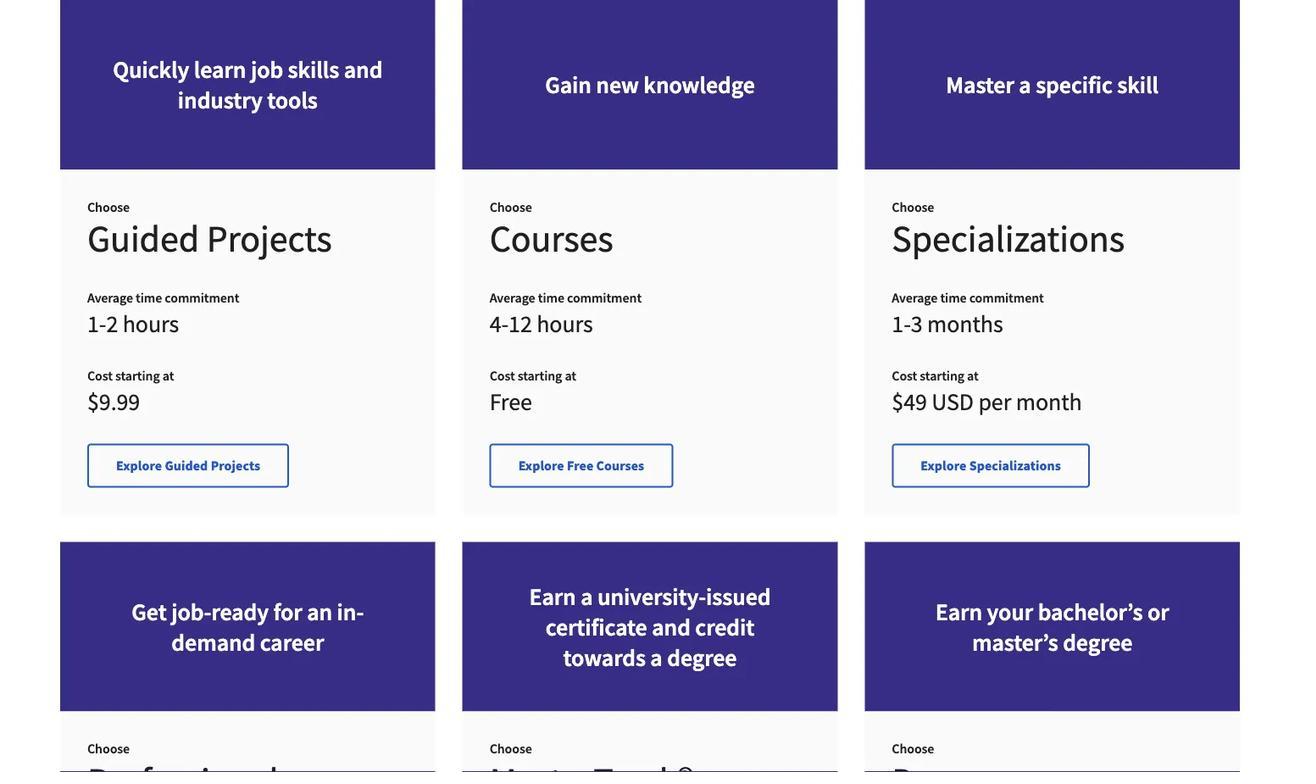 Task type: vqa. For each thing, say whether or not it's contained in the screenshot.
1-
yes



Task type: locate. For each thing, give the bounding box(es) containing it.
projects inside choose guided projects
[[207, 215, 332, 262]]

in-
[[337, 597, 364, 627]]

1 1- from the left
[[87, 309, 106, 338]]

commitment
[[165, 289, 239, 306], [567, 289, 642, 306], [970, 289, 1044, 306]]

and down university-
[[652, 612, 691, 642]]

free
[[490, 387, 532, 416], [567, 457, 594, 474]]

gain new knowledge
[[545, 70, 755, 100]]

commitment inside the average time commitment 4-12 hours
[[567, 289, 642, 306]]

2 vertical spatial a
[[651, 643, 663, 672]]

0 horizontal spatial starting
[[115, 367, 160, 384]]

specializations
[[892, 215, 1125, 262], [970, 457, 1061, 474]]

starting inside the cost starting at $9.99
[[115, 367, 160, 384]]

1 horizontal spatial 1-
[[892, 309, 911, 338]]

2 starting from the left
[[518, 367, 562, 384]]

and inside 'earn a university-issued certificate and credit towards a degree'
[[652, 612, 691, 642]]

3 at from the left
[[968, 367, 979, 384]]

average inside average time commitment 1-3 months
[[892, 289, 938, 306]]

issued
[[706, 582, 771, 611]]

degree down bachelor's
[[1063, 627, 1133, 657]]

earn
[[530, 582, 576, 611], [936, 597, 983, 627]]

time inside the average time commitment 4-12 hours
[[538, 289, 565, 306]]

at down average time commitment 1-2 hours
[[163, 367, 174, 384]]

1 horizontal spatial and
[[652, 612, 691, 642]]

0 horizontal spatial hours
[[123, 309, 179, 338]]

certificate
[[546, 612, 648, 642]]

1- inside average time commitment 1-3 months
[[892, 309, 911, 338]]

1- left months in the top of the page
[[892, 309, 911, 338]]

hours right 12
[[537, 309, 593, 338]]

career
[[260, 627, 324, 657]]

1 vertical spatial courses
[[597, 457, 645, 474]]

time
[[136, 289, 162, 306], [538, 289, 565, 306], [941, 289, 967, 306]]

new
[[596, 70, 639, 100]]

projects inside button
[[211, 457, 260, 474]]

explore inside "link"
[[921, 457, 967, 474]]

1 at from the left
[[163, 367, 174, 384]]

courses
[[490, 215, 614, 262], [597, 457, 645, 474]]

starting down 12
[[518, 367, 562, 384]]

projects for choose guided projects
[[207, 215, 332, 262]]

time inside average time commitment 1-2 hours
[[136, 289, 162, 306]]

explore down $9.99
[[116, 457, 162, 474]]

2
[[106, 309, 118, 338]]

average inside average time commitment 1-2 hours
[[87, 289, 133, 306]]

2 horizontal spatial explore
[[921, 457, 967, 474]]

starting inside "cost starting at $49 usd per month"
[[920, 367, 965, 384]]

specializations inside button
[[970, 457, 1061, 474]]

at inside the cost starting at $9.99
[[163, 367, 174, 384]]

commitment inside average time commitment 1-2 hours
[[165, 289, 239, 306]]

explore guided projects
[[116, 457, 260, 474]]

knowledge
[[644, 70, 755, 100]]

0 horizontal spatial 1-
[[87, 309, 106, 338]]

a right towards
[[651, 643, 663, 672]]

2 horizontal spatial starting
[[920, 367, 965, 384]]

choose inside choose guided projects
[[87, 199, 130, 216]]

0 vertical spatial specializations
[[892, 215, 1125, 262]]

master a specific skill
[[947, 70, 1159, 100]]

get
[[132, 597, 167, 627]]

average up the 2
[[87, 289, 133, 306]]

2 horizontal spatial at
[[968, 367, 979, 384]]

2 time from the left
[[538, 289, 565, 306]]

at up usd
[[968, 367, 979, 384]]

1 horizontal spatial earn
[[936, 597, 983, 627]]

starting up $9.99
[[115, 367, 160, 384]]

1 horizontal spatial starting
[[518, 367, 562, 384]]

cost inside "cost starting at $49 usd per month"
[[892, 367, 918, 384]]

$9.99
[[87, 387, 140, 416]]

earn inside earn your bachelor's or master's degree
[[936, 597, 983, 627]]

at inside cost starting at free
[[565, 367, 577, 384]]

time inside average time commitment 1-3 months
[[941, 289, 967, 306]]

average for courses
[[490, 289, 536, 306]]

hours
[[123, 309, 179, 338], [537, 309, 593, 338]]

1 explore from the left
[[116, 457, 162, 474]]

0 horizontal spatial and
[[344, 55, 383, 85]]

at inside "cost starting at $49 usd per month"
[[968, 367, 979, 384]]

1-
[[87, 309, 106, 338], [892, 309, 911, 338]]

0 vertical spatial guided
[[87, 215, 199, 262]]

1 vertical spatial specializations
[[970, 457, 1061, 474]]

explore free courses
[[519, 457, 645, 474]]

commitment for specializations
[[970, 289, 1044, 306]]

0 vertical spatial free
[[490, 387, 532, 416]]

time for courses
[[538, 289, 565, 306]]

0 vertical spatial and
[[344, 55, 383, 85]]

a for master
[[1019, 70, 1032, 100]]

2 horizontal spatial commitment
[[970, 289, 1044, 306]]

3 cost from the left
[[892, 367, 918, 384]]

cost up $9.99
[[87, 367, 113, 384]]

average for guided projects
[[87, 289, 133, 306]]

guided inside button
[[165, 457, 208, 474]]

1 vertical spatial projects
[[211, 457, 260, 474]]

cost inside the cost starting at $9.99
[[87, 367, 113, 384]]

earn inside 'earn a university-issued certificate and credit towards a degree'
[[530, 582, 576, 611]]

month
[[1016, 387, 1083, 416]]

explore for specializations
[[921, 457, 967, 474]]

at down the average time commitment 4-12 hours
[[565, 367, 577, 384]]

and
[[344, 55, 383, 85], [652, 612, 691, 642]]

guided
[[87, 215, 199, 262], [165, 457, 208, 474]]

get job-ready for an in- demand career
[[132, 597, 364, 657]]

towards
[[564, 643, 646, 672]]

1 horizontal spatial cost
[[490, 367, 515, 384]]

guided for explore guided projects
[[165, 457, 208, 474]]

degree down credit
[[667, 643, 737, 672]]

explore down usd
[[921, 457, 967, 474]]

starting
[[115, 367, 160, 384], [518, 367, 562, 384], [920, 367, 965, 384]]

explore down cost starting at free
[[519, 457, 565, 474]]

3 average from the left
[[892, 289, 938, 306]]

average for specializations
[[892, 289, 938, 306]]

projects
[[207, 215, 332, 262], [211, 457, 260, 474]]

1 horizontal spatial time
[[538, 289, 565, 306]]

demand
[[172, 627, 255, 657]]

1 vertical spatial and
[[652, 612, 691, 642]]

cost starting at $9.99
[[87, 367, 174, 416]]

1 horizontal spatial degree
[[1063, 627, 1133, 657]]

a right master
[[1019, 70, 1032, 100]]

2 horizontal spatial a
[[1019, 70, 1032, 100]]

0 horizontal spatial average
[[87, 289, 133, 306]]

explore for guided projects
[[116, 457, 162, 474]]

earn left your
[[936, 597, 983, 627]]

1 horizontal spatial average
[[490, 289, 536, 306]]

0 vertical spatial projects
[[207, 215, 332, 262]]

0 horizontal spatial time
[[136, 289, 162, 306]]

starting for specializations
[[920, 367, 965, 384]]

2 at from the left
[[565, 367, 577, 384]]

0 horizontal spatial explore
[[116, 457, 162, 474]]

choose guided projects
[[87, 199, 332, 262]]

0 horizontal spatial a
[[581, 582, 593, 611]]

1- up the cost starting at $9.99
[[87, 309, 106, 338]]

hours inside the average time commitment 4-12 hours
[[537, 309, 593, 338]]

average
[[87, 289, 133, 306], [490, 289, 536, 306], [892, 289, 938, 306]]

a up 'certificate'
[[581, 582, 593, 611]]

commitment for courses
[[567, 289, 642, 306]]

choose
[[87, 199, 130, 216], [490, 199, 532, 216], [892, 199, 935, 216], [87, 741, 130, 758], [490, 741, 532, 758], [892, 741, 935, 758]]

explore
[[116, 457, 162, 474], [519, 457, 565, 474], [921, 457, 967, 474]]

specializations for explore specializations
[[970, 457, 1061, 474]]

starting for guided projects
[[115, 367, 160, 384]]

2 explore from the left
[[519, 457, 565, 474]]

projects for explore guided projects
[[211, 457, 260, 474]]

explore specializations link
[[892, 444, 1090, 488]]

2 horizontal spatial cost
[[892, 367, 918, 384]]

hours right the 2
[[123, 309, 179, 338]]

1 commitment from the left
[[165, 289, 239, 306]]

starting up usd
[[920, 367, 965, 384]]

0 horizontal spatial free
[[490, 387, 532, 416]]

average inside the average time commitment 4-12 hours
[[490, 289, 536, 306]]

average time commitment 4-12 hours
[[490, 289, 642, 338]]

a
[[1019, 70, 1032, 100], [581, 582, 593, 611], [651, 643, 663, 672]]

average up 12
[[490, 289, 536, 306]]

free inside button
[[567, 457, 594, 474]]

0 horizontal spatial at
[[163, 367, 174, 384]]

average time commitment 1-3 months
[[892, 289, 1044, 338]]

1 horizontal spatial commitment
[[567, 289, 642, 306]]

guided inside choose guided projects
[[87, 215, 199, 262]]

quickly
[[113, 55, 189, 85]]

choose courses
[[490, 199, 614, 262]]

2 cost from the left
[[490, 367, 515, 384]]

earn up 'certificate'
[[530, 582, 576, 611]]

3 starting from the left
[[920, 367, 965, 384]]

earn your bachelor's or master's degree
[[936, 597, 1170, 657]]

0 horizontal spatial commitment
[[165, 289, 239, 306]]

1 time from the left
[[136, 289, 162, 306]]

a for earn
[[581, 582, 593, 611]]

earn for certificate
[[530, 582, 576, 611]]

1 horizontal spatial free
[[567, 457, 594, 474]]

3 time from the left
[[941, 289, 967, 306]]

1 average from the left
[[87, 289, 133, 306]]

starting inside cost starting at free
[[518, 367, 562, 384]]

2 average from the left
[[490, 289, 536, 306]]

and right skills on the left of the page
[[344, 55, 383, 85]]

2 hours from the left
[[537, 309, 593, 338]]

3 explore from the left
[[921, 457, 967, 474]]

3 commitment from the left
[[970, 289, 1044, 306]]

cost down 4-
[[490, 367, 515, 384]]

2 horizontal spatial time
[[941, 289, 967, 306]]

1 vertical spatial a
[[581, 582, 593, 611]]

specializations for choose specializations
[[892, 215, 1125, 262]]

1 hours from the left
[[123, 309, 179, 338]]

cost up $49
[[892, 367, 918, 384]]

commitment inside average time commitment 1-3 months
[[970, 289, 1044, 306]]

1 starting from the left
[[115, 367, 160, 384]]

cost
[[87, 367, 113, 384], [490, 367, 515, 384], [892, 367, 918, 384]]

1 vertical spatial free
[[567, 457, 594, 474]]

cost for courses
[[490, 367, 515, 384]]

2 commitment from the left
[[567, 289, 642, 306]]

commitment for guided
[[165, 289, 239, 306]]

hours inside average time commitment 1-2 hours
[[123, 309, 179, 338]]

explore free courses link
[[490, 444, 674, 488]]

an
[[307, 597, 332, 627]]

tools
[[267, 85, 318, 115]]

at
[[163, 367, 174, 384], [565, 367, 577, 384], [968, 367, 979, 384]]

2 horizontal spatial average
[[892, 289, 938, 306]]

1 vertical spatial guided
[[165, 457, 208, 474]]

1 horizontal spatial at
[[565, 367, 577, 384]]

0 horizontal spatial degree
[[667, 643, 737, 672]]

specific
[[1036, 70, 1113, 100]]

0 horizontal spatial earn
[[530, 582, 576, 611]]

cost inside cost starting at free
[[490, 367, 515, 384]]

1- inside average time commitment 1-2 hours
[[87, 309, 106, 338]]

1 horizontal spatial explore
[[519, 457, 565, 474]]

and inside "quickly learn job skills and industry tools"
[[344, 55, 383, 85]]

0 horizontal spatial cost
[[87, 367, 113, 384]]

1- for specializations
[[892, 309, 911, 338]]

degree
[[1063, 627, 1133, 657], [667, 643, 737, 672]]

0 vertical spatial a
[[1019, 70, 1032, 100]]

average up "3" on the right top of page
[[892, 289, 938, 306]]

gain
[[545, 70, 592, 100]]

1 cost from the left
[[87, 367, 113, 384]]

1 horizontal spatial hours
[[537, 309, 593, 338]]

2 1- from the left
[[892, 309, 911, 338]]



Task type: describe. For each thing, give the bounding box(es) containing it.
hours for courses
[[537, 309, 593, 338]]

cost starting at free
[[490, 367, 577, 416]]

1- for guided
[[87, 309, 106, 338]]

free inside cost starting at free
[[490, 387, 532, 416]]

cost for guided projects
[[87, 367, 113, 384]]

3
[[911, 309, 923, 338]]

degree inside earn your bachelor's or master's degree
[[1063, 627, 1133, 657]]

explore specializations
[[921, 457, 1061, 474]]

skills
[[288, 55, 339, 85]]

explore guided projects button
[[87, 444, 289, 488]]

job
[[251, 55, 283, 85]]

credit
[[696, 612, 755, 642]]

1 horizontal spatial a
[[651, 643, 663, 672]]

0 vertical spatial courses
[[490, 215, 614, 262]]

12
[[509, 309, 532, 338]]

choose inside the "choose specializations"
[[892, 199, 935, 216]]

time for guided
[[136, 289, 162, 306]]

time for specializations
[[941, 289, 967, 306]]

job-
[[171, 597, 211, 627]]

at for specializations
[[968, 367, 979, 384]]

earn for master's
[[936, 597, 983, 627]]

earn a university-issued certificate and credit towards a degree
[[530, 582, 771, 672]]

average time commitment 1-2 hours
[[87, 289, 239, 338]]

industry
[[178, 85, 263, 115]]

degree inside 'earn a university-issued certificate and credit towards a degree'
[[667, 643, 737, 672]]

your
[[987, 597, 1034, 627]]

quickly learn job skills and industry tools
[[113, 55, 383, 115]]

cost for specializations
[[892, 367, 918, 384]]

skill
[[1118, 70, 1159, 100]]

at for courses
[[565, 367, 577, 384]]

choose inside the choose courses
[[490, 199, 532, 216]]

explore free courses button
[[490, 444, 674, 488]]

choose specializations
[[892, 199, 1125, 262]]

ready
[[211, 597, 269, 627]]

hours for guided
[[123, 309, 179, 338]]

4-
[[490, 309, 509, 338]]

cost starting at $49 usd per month
[[892, 367, 1083, 416]]

learn
[[194, 55, 246, 85]]

explore for courses
[[519, 457, 565, 474]]

bachelor's
[[1038, 597, 1143, 627]]

months
[[928, 309, 1004, 338]]

courses inside button
[[597, 457, 645, 474]]

at for guided
[[163, 367, 174, 384]]

master
[[947, 70, 1015, 100]]

per
[[979, 387, 1012, 416]]

master's
[[973, 627, 1059, 657]]

for
[[273, 597, 302, 627]]

usd
[[932, 387, 974, 416]]

or
[[1148, 597, 1170, 627]]

explore guided projects link
[[87, 444, 289, 488]]

university-
[[598, 582, 706, 611]]

guided for choose guided projects
[[87, 215, 199, 262]]

starting for courses
[[518, 367, 562, 384]]

explore specializations button
[[892, 444, 1090, 488]]

$49
[[892, 387, 927, 416]]



